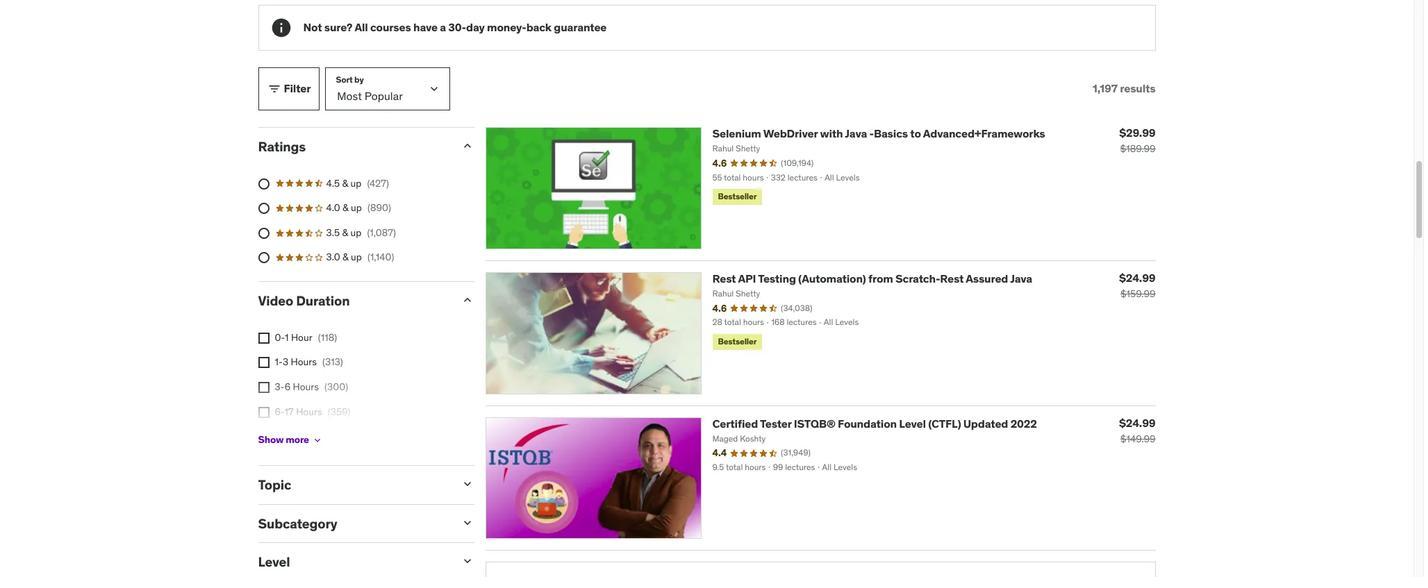 Task type: locate. For each thing, give the bounding box(es) containing it.
(118)
[[318, 331, 337, 344]]

xsmall image left the 0-
[[258, 333, 269, 344]]

xsmall image
[[258, 333, 269, 344], [258, 382, 269, 393], [258, 407, 269, 418], [312, 435, 323, 446]]

basics
[[874, 126, 908, 140]]

17+ hours
[[275, 430, 319, 443]]

0 vertical spatial java
[[845, 126, 868, 140]]

& right 3.0 on the top left
[[343, 251, 349, 264]]

xsmall image for 3-
[[258, 382, 269, 393]]

1 vertical spatial $24.99
[[1120, 416, 1156, 430]]

hours right the 6
[[293, 381, 319, 393]]

& right 4.5
[[342, 177, 348, 190]]

3-6 hours (300)
[[275, 381, 348, 393]]

xsmall image inside show more button
[[312, 435, 323, 446]]

3-
[[275, 381, 285, 393]]

back
[[527, 20, 552, 34]]

$24.99 up $159.99
[[1120, 271, 1156, 285]]

duration
[[296, 293, 350, 309]]

$24.99 up the $149.99
[[1120, 416, 1156, 430]]

$149.99
[[1121, 433, 1156, 445]]

1 vertical spatial level
[[258, 554, 290, 571]]

level button
[[258, 554, 449, 571]]

2 $24.99 from the top
[[1120, 416, 1156, 430]]

$159.99
[[1121, 288, 1156, 300]]

up
[[351, 177, 362, 190], [351, 202, 362, 214], [351, 226, 362, 239], [351, 251, 362, 264]]

(ctfl)
[[929, 417, 962, 431]]

rest api testing (automation) from scratch-rest assured java link
[[713, 272, 1033, 285]]

all
[[355, 20, 368, 34]]

& for 3.0
[[343, 251, 349, 264]]

$24.99 $159.99
[[1120, 271, 1156, 300]]

& right 4.0
[[343, 202, 349, 214]]

1 $24.99 from the top
[[1120, 271, 1156, 285]]

xsmall image right more
[[312, 435, 323, 446]]

not sure? all courses have a 30-day money-back guarantee
[[303, 20, 607, 34]]

rest left api
[[713, 272, 736, 285]]

1,197 results
[[1093, 82, 1156, 95]]

1 vertical spatial java
[[1011, 272, 1033, 285]]

$24.99
[[1120, 271, 1156, 285], [1120, 416, 1156, 430]]

1 horizontal spatial java
[[1011, 272, 1033, 285]]

&
[[342, 177, 348, 190], [343, 202, 349, 214], [342, 226, 348, 239], [343, 251, 349, 264]]

selenium webdriver with java -basics to advanced+frameworks link
[[713, 126, 1046, 140]]

$24.99 $149.99
[[1120, 416, 1156, 445]]

small image for level
[[460, 555, 474, 569]]

rest
[[713, 272, 736, 285], [941, 272, 964, 285]]

up for 3.0 & up
[[351, 251, 362, 264]]

(1,087)
[[367, 226, 396, 239]]

up left (890)
[[351, 202, 362, 214]]

up left (427)
[[351, 177, 362, 190]]

17+
[[275, 430, 290, 443]]

1,197
[[1093, 82, 1118, 95]]

hour
[[291, 331, 313, 344]]

api
[[738, 272, 756, 285]]

up right 3.5
[[351, 226, 362, 239]]

hours right 17
[[296, 406, 322, 418]]

0 vertical spatial small image
[[460, 477, 474, 491]]

up for 4.0 & up
[[351, 202, 362, 214]]

testing
[[758, 272, 796, 285]]

small image
[[460, 477, 474, 491], [460, 555, 474, 569]]

& right 3.5
[[342, 226, 348, 239]]

hours for 6-17 hours
[[296, 406, 322, 418]]

level
[[900, 417, 926, 431], [258, 554, 290, 571]]

hours for 3-6 hours
[[293, 381, 319, 393]]

up for 3.5 & up
[[351, 226, 362, 239]]

not
[[303, 20, 322, 34]]

0 vertical spatial $24.99
[[1120, 271, 1156, 285]]

certified tester istqb® foundation level (ctfl) updated 2022 link
[[713, 417, 1037, 431]]

subcategory
[[258, 515, 337, 532]]

0 horizontal spatial rest
[[713, 272, 736, 285]]

4.5 & up (427)
[[326, 177, 389, 190]]

$189.99
[[1121, 142, 1156, 155]]

xsmall image left the 3-
[[258, 382, 269, 393]]

filter
[[284, 82, 311, 95]]

sure?
[[324, 20, 353, 34]]

0 vertical spatial level
[[900, 417, 926, 431]]

selenium
[[713, 126, 762, 140]]

& for 4.5
[[342, 177, 348, 190]]

updated
[[964, 417, 1009, 431]]

certified tester istqb® foundation level (ctfl) updated 2022
[[713, 417, 1037, 431]]

rest left the assured
[[941, 272, 964, 285]]

3
[[283, 356, 289, 369]]

1 horizontal spatial level
[[900, 417, 926, 431]]

level left (ctfl)
[[900, 417, 926, 431]]

java
[[845, 126, 868, 140], [1011, 272, 1033, 285]]

& for 3.5
[[342, 226, 348, 239]]

small image for subcategory
[[460, 516, 474, 530]]

1 small image from the top
[[460, 477, 474, 491]]

hours right 3
[[291, 356, 317, 369]]

1 vertical spatial small image
[[460, 555, 474, 569]]

xsmall image left 6-
[[258, 407, 269, 418]]

1 horizontal spatial rest
[[941, 272, 964, 285]]

0 horizontal spatial level
[[258, 554, 290, 571]]

hours right 17+ at the bottom left
[[292, 430, 319, 443]]

2 rest from the left
[[941, 272, 964, 285]]

level down subcategory
[[258, 554, 290, 571]]

small image inside filter button
[[267, 82, 281, 96]]

30-
[[449, 20, 466, 34]]

small image for video duration
[[460, 293, 474, 307]]

java left - at the top
[[845, 126, 868, 140]]

hours
[[291, 356, 317, 369], [293, 381, 319, 393], [296, 406, 322, 418], [292, 430, 319, 443]]

(1,140)
[[368, 251, 394, 264]]

$29.99 $189.99
[[1120, 126, 1156, 155]]

$24.99 for rest api testing (automation) from scratch-rest assured java
[[1120, 271, 1156, 285]]

ratings
[[258, 138, 306, 155]]

show more
[[258, 434, 309, 447]]

$29.99
[[1120, 126, 1156, 140]]

1,197 results status
[[1093, 82, 1156, 96]]

show more button
[[258, 427, 323, 454]]

up right 3.0 on the top left
[[351, 251, 362, 264]]

2 small image from the top
[[460, 555, 474, 569]]

xsmall image for 0-
[[258, 333, 269, 344]]

small image
[[267, 82, 281, 96], [460, 139, 474, 153], [460, 293, 474, 307], [460, 516, 474, 530]]

java right the assured
[[1011, 272, 1033, 285]]

with
[[820, 126, 843, 140]]



Task type: vqa. For each thing, say whether or not it's contained in the screenshot.
fourth medium icon from the bottom of the page
no



Task type: describe. For each thing, give the bounding box(es) containing it.
assured
[[966, 272, 1009, 285]]

a
[[440, 20, 446, 34]]

scratch-
[[896, 272, 941, 285]]

(313)
[[323, 356, 343, 369]]

$24.99 for certified tester istqb® foundation level (ctfl) updated 2022
[[1120, 416, 1156, 430]]

3.5 & up (1,087)
[[326, 226, 396, 239]]

& for 4.0
[[343, 202, 349, 214]]

0 horizontal spatial java
[[845, 126, 868, 140]]

xsmall image
[[258, 358, 269, 369]]

day
[[466, 20, 485, 34]]

filter button
[[258, 67, 320, 110]]

video duration
[[258, 293, 350, 309]]

(automation)
[[799, 272, 867, 285]]

topic
[[258, 477, 291, 493]]

(359)
[[328, 406, 351, 418]]

to
[[911, 126, 922, 140]]

webdriver
[[764, 126, 818, 140]]

advanced+frameworks
[[924, 126, 1046, 140]]

1
[[285, 331, 289, 344]]

4.0 & up (890)
[[326, 202, 391, 214]]

(427)
[[367, 177, 389, 190]]

istqb®
[[794, 417, 836, 431]]

1 rest from the left
[[713, 272, 736, 285]]

more
[[286, 434, 309, 447]]

certified
[[713, 417, 758, 431]]

0-
[[275, 331, 285, 344]]

video duration button
[[258, 293, 449, 309]]

video
[[258, 293, 293, 309]]

(890)
[[368, 202, 391, 214]]

show
[[258, 434, 284, 447]]

money-
[[487, 20, 527, 34]]

6
[[285, 381, 291, 393]]

topic button
[[258, 477, 449, 493]]

guarantee
[[554, 20, 607, 34]]

ratings button
[[258, 138, 449, 155]]

-
[[870, 126, 874, 140]]

xsmall image for 6-
[[258, 407, 269, 418]]

from
[[869, 272, 894, 285]]

subcategory button
[[258, 515, 449, 532]]

tester
[[760, 417, 792, 431]]

0-1 hour (118)
[[275, 331, 337, 344]]

small image for ratings
[[460, 139, 474, 153]]

selenium webdriver with java -basics to advanced+frameworks
[[713, 126, 1046, 140]]

3.5
[[326, 226, 340, 239]]

6-17 hours (359)
[[275, 406, 351, 418]]

results
[[1121, 82, 1156, 95]]

4.5
[[326, 177, 340, 190]]

2022
[[1011, 417, 1037, 431]]

small image for topic
[[460, 477, 474, 491]]

1-
[[275, 356, 283, 369]]

4.0
[[326, 202, 340, 214]]

6-
[[275, 406, 285, 418]]

rest api testing (automation) from scratch-rest assured java
[[713, 272, 1033, 285]]

hours for 1-3 hours
[[291, 356, 317, 369]]

have
[[414, 20, 438, 34]]

3.0 & up (1,140)
[[326, 251, 394, 264]]

17
[[285, 406, 294, 418]]

foundation
[[838, 417, 897, 431]]

up for 4.5 & up
[[351, 177, 362, 190]]

(300)
[[325, 381, 348, 393]]

3.0
[[326, 251, 340, 264]]

1-3 hours (313)
[[275, 356, 343, 369]]

courses
[[370, 20, 411, 34]]



